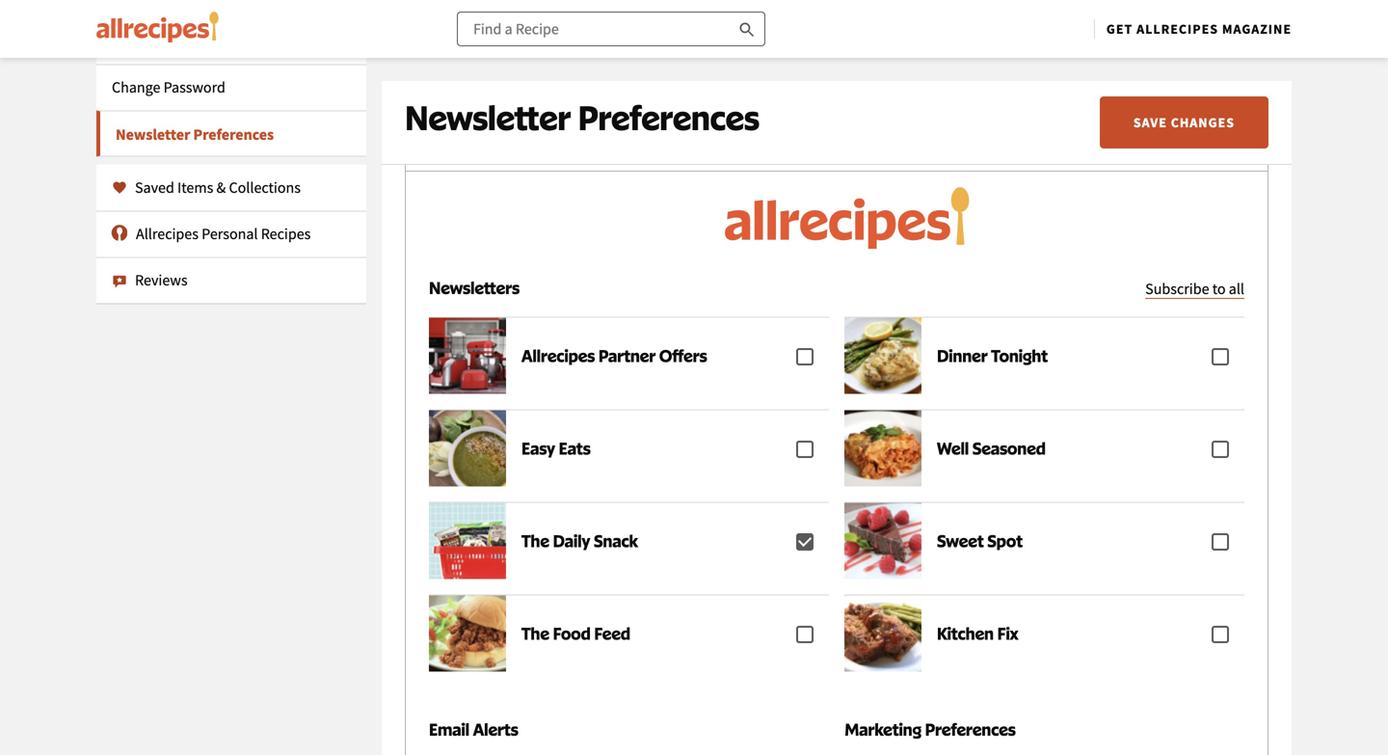 Task type: vqa. For each thing, say whether or not it's contained in the screenshot.
fault
no



Task type: describe. For each thing, give the bounding box(es) containing it.
save
[[1134, 114, 1168, 131]]

the for the food feed
[[522, 623, 550, 644]]

marketing
[[845, 719, 922, 740]]

eats
[[559, 438, 591, 459]]

dinner
[[938, 345, 988, 366]]

change
[[112, 78, 161, 97]]

subscribe to all link
[[1146, 276, 1245, 301]]

tonight
[[992, 345, 1048, 366]]

saved
[[135, 178, 174, 197]]

save changes button
[[1100, 96, 1269, 149]]

get
[[1107, 20, 1134, 38]]

the daily snack
[[522, 530, 638, 551]]

kitchen
[[938, 623, 994, 644]]

unsubscribe from all
[[439, 73, 606, 91]]

seasoned
[[973, 438, 1046, 459]]

allrecipes for allrecipes
[[429, 126, 527, 153]]

save changes
[[1134, 114, 1236, 131]]

1 horizontal spatial newsletter preferences
[[405, 96, 760, 138]]

2 horizontal spatial preferences
[[926, 719, 1016, 740]]

allrecipes personal recipes
[[136, 224, 311, 244]]

subscribe
[[1146, 279, 1210, 299]]

allrecipes personal recipes link
[[96, 211, 367, 257]]

kitchen fix
[[938, 623, 1019, 644]]

unsubscribe from all button
[[405, 56, 640, 108]]

food
[[553, 623, 591, 644]]

allrecipes partner offers
[[522, 345, 708, 366]]

easy eats image
[[429, 410, 506, 487]]

change password
[[112, 78, 226, 97]]

change password link
[[96, 64, 367, 110]]

all
[[581, 73, 606, 91]]

partner
[[599, 345, 656, 366]]

offers
[[660, 345, 708, 366]]

preferences inside newsletter preferences link
[[193, 125, 274, 144]]

password
[[164, 78, 226, 97]]

magazine
[[1223, 20, 1292, 38]]

subscribe to all
[[1146, 279, 1245, 299]]

items
[[178, 178, 213, 197]]

spot
[[988, 530, 1023, 551]]

newsletters
[[429, 277, 520, 298]]

the food feed image
[[429, 595, 506, 672]]

well seasoned image
[[845, 410, 922, 487]]



Task type: locate. For each thing, give the bounding box(es) containing it.
reviews link
[[96, 257, 367, 303]]

the food feed
[[522, 623, 631, 644]]

kitchen fix image
[[845, 595, 922, 672]]

1 horizontal spatial preferences
[[578, 96, 760, 138]]

easy eats
[[522, 438, 591, 459]]

preferences
[[578, 96, 760, 138], [193, 125, 274, 144], [926, 719, 1016, 740]]

the left food
[[522, 623, 550, 644]]

all
[[1230, 279, 1245, 299]]

Search text field
[[457, 12, 766, 46]]

from
[[539, 73, 578, 91]]

1 the from the top
[[522, 530, 550, 551]]

allrecipes up reviews
[[136, 224, 199, 244]]

easy
[[522, 438, 556, 459]]

0 horizontal spatial newsletter
[[116, 125, 190, 144]]

the daily snack image
[[429, 503, 506, 580]]

changes
[[1172, 114, 1236, 131]]

email
[[429, 719, 470, 740]]

2 the from the top
[[522, 623, 550, 644]]

collections
[[229, 178, 301, 197]]

1 horizontal spatial newsletter
[[405, 96, 571, 138]]

get allrecipes magazine
[[1107, 20, 1292, 38]]

1 vertical spatial the
[[522, 623, 550, 644]]

profile
[[155, 31, 198, 51]]

allrecipes
[[1137, 20, 1219, 38], [429, 126, 527, 153], [136, 224, 199, 244], [522, 345, 595, 366]]

sweet spot image
[[845, 503, 922, 580]]

allrecipes for allrecipes partner offers
[[522, 345, 595, 366]]

feed
[[595, 623, 631, 644]]

get allrecipes magazine link
[[1107, 20, 1292, 38]]

recipes
[[261, 224, 311, 244]]

0 horizontal spatial preferences
[[193, 125, 274, 144]]

well seasoned
[[938, 438, 1046, 459]]

alerts
[[473, 719, 519, 740]]

preferences down the all at the top of the page
[[578, 96, 760, 138]]

daily
[[553, 530, 591, 551]]

the left daily
[[522, 530, 550, 551]]

fix
[[998, 623, 1019, 644]]

newsletter inside newsletter preferences link
[[116, 125, 190, 144]]

the for the daily snack
[[522, 530, 550, 551]]

allrecipes right get
[[1137, 20, 1219, 38]]

preferences down change password link on the top left
[[193, 125, 274, 144]]

0 horizontal spatial newsletter preferences
[[116, 125, 274, 144]]

personal
[[202, 224, 258, 244]]

dinner tonight
[[938, 345, 1048, 366]]

the
[[522, 530, 550, 551], [522, 623, 550, 644]]

marketing preferences
[[845, 719, 1016, 740]]

well
[[938, 438, 969, 459]]

allrecipes partner offers image
[[429, 317, 506, 394]]

sweet spot
[[938, 530, 1023, 551]]

&
[[217, 178, 226, 197]]

allrecipes for allrecipes personal recipes
[[136, 224, 199, 244]]

newsletter preferences down the 'password'
[[116, 125, 274, 144]]

sweet
[[938, 530, 984, 551]]

unsubscribe
[[439, 73, 535, 91]]

allrecipes inside allrecipes personal recipes link
[[136, 224, 199, 244]]

allrecipes down unsubscribe
[[429, 126, 527, 153]]

email alerts
[[429, 719, 519, 740]]

public
[[112, 31, 152, 51]]

newsletter preferences
[[405, 96, 760, 138], [116, 125, 274, 144]]

allrecipes left partner
[[522, 345, 595, 366]]

public profile settings link
[[96, 18, 367, 64]]

saved items & collections link
[[96, 164, 367, 211]]

dinner tonight image
[[845, 317, 922, 394]]

public profile settings
[[112, 31, 253, 51]]

newsletter
[[405, 96, 571, 138], [116, 125, 190, 144]]

saved items & collections
[[135, 178, 301, 197]]

newsletter down "change password"
[[116, 125, 190, 144]]

newsletter down unsubscribe
[[405, 96, 571, 138]]

reviews
[[135, 271, 188, 290]]

newsletter preferences link
[[96, 110, 367, 157]]

chevron image
[[1228, 129, 1251, 152]]

0 vertical spatial the
[[522, 530, 550, 551]]

to
[[1213, 279, 1226, 299]]

settings
[[201, 31, 253, 51]]

preferences right marketing
[[926, 719, 1016, 740]]

snack
[[594, 530, 638, 551]]

newsletter preferences down the all at the top of the page
[[405, 96, 760, 138]]



